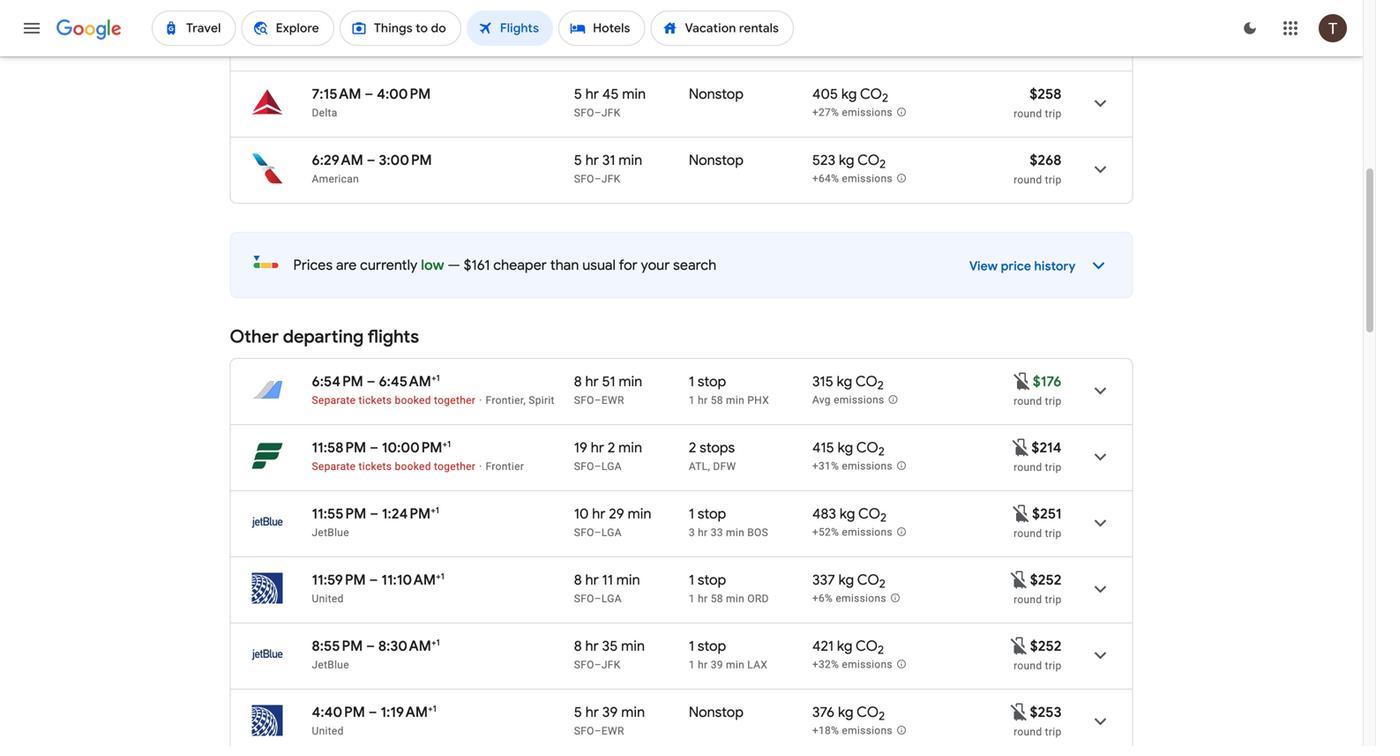 Task type: locate. For each thing, give the bounding box(es) containing it.
3 sfo from the top
[[574, 173, 595, 185]]

jfk for 31
[[602, 173, 621, 185]]

stop inside 1 stop 1 hr 58 min phx
[[698, 373, 727, 391]]

2 booked from the top
[[395, 461, 431, 473]]

1 jfk from the top
[[602, 41, 621, 53]]

sfo inside 8 hr 51 min sfo – ewr
[[574, 395, 595, 407]]

min right '29'
[[628, 505, 652, 523]]

7 trip from the top
[[1046, 660, 1062, 673]]

emissions down 376 kg co 2
[[842, 725, 893, 738]]

1 stop flight. element down layover (1 of 1) is a 1 hr 58 min layover at o'hare international airport in chicago. element
[[689, 638, 727, 658]]

1 horizontal spatial 39
[[711, 659, 724, 672]]

0 vertical spatial tickets
[[359, 395, 392, 407]]

4 round trip from the top
[[1014, 594, 1062, 606]]

separate down 11:58 pm
[[312, 461, 356, 473]]

co inside 421 kg co 2
[[856, 638, 878, 656]]

3 stop from the top
[[698, 571, 727, 590]]

hr right 10
[[592, 505, 606, 523]]

kg for 523
[[839, 151, 855, 169]]

1 stop flight. element for 8 hr 35 min
[[689, 638, 727, 658]]

booked for 6:45 am
[[395, 395, 431, 407]]

flight details. leaves san francisco international airport at 8:55 pm on sunday, december 3 and arrives at john f. kennedy international airport at 8:30 am on monday, december 4. image
[[1080, 635, 1122, 677]]

3 round from the top
[[1014, 395, 1043, 408]]

hr up 2 stops flight. element
[[698, 395, 708, 407]]

2 1 stop flight. element from the top
[[689, 505, 727, 526]]

2 separate tickets booked together. this trip includes tickets from multiple airlines. missed connections may be protected by kiwi.com.. element from the top
[[312, 461, 476, 473]]

+ inside 11:55 pm – 1:24 pm + 1
[[431, 505, 436, 516]]

atl
[[689, 461, 708, 473]]

1 1 stop flight. element from the top
[[689, 373, 727, 394]]

stop for 8 hr 11 min
[[698, 571, 727, 590]]

hr left "lax"
[[698, 659, 708, 672]]

10:00 pm
[[382, 439, 443, 457]]

8
[[574, 373, 582, 391], [574, 571, 582, 590], [574, 638, 582, 656]]

0 vertical spatial separate tickets booked together
[[312, 395, 476, 407]]

+ inside 11:59 pm – 11:10 am + 1
[[436, 571, 441, 583]]

stop inside 1 stop 1 hr 58 min ord
[[698, 571, 727, 590]]

,
[[708, 461, 711, 473]]

hr for 10 hr 29 min
[[592, 505, 606, 523]]

separate
[[312, 395, 356, 407], [312, 461, 356, 473]]

1 nonstop flight. element from the top
[[689, 19, 744, 40]]

min for 5 hr 45 min
[[622, 85, 646, 103]]

4 trip from the top
[[1046, 462, 1062, 474]]

337 kg co 2
[[813, 571, 886, 592]]

trip down $268
[[1046, 174, 1062, 186]]

2 round from the top
[[1014, 174, 1043, 186]]

co up the +52% emissions
[[859, 505, 881, 523]]

flight details. leaves san francisco international airport at 7:15 am on sunday, december 3 and arrives at john f. kennedy international airport at 4:00 pm on sunday, december 3. image
[[1080, 82, 1122, 124]]

hr left 35
[[586, 638, 599, 656]]

+ for 1:19 am
[[428, 704, 433, 715]]

0 horizontal spatial 33
[[603, 19, 618, 37]]

$161
[[464, 256, 490, 274]]

3 trip from the top
[[1046, 395, 1062, 408]]

8 inside 8 hr 11 min sfo – lga
[[574, 571, 582, 590]]

stop up layover (1 of 1) is a 3 hr 33 min layover at boston logan international airport in boston. element
[[698, 505, 727, 523]]

252 us dollars text field left the flight details. leaves san francisco international airport at 11:59 pm on sunday, december 3 and arrives at laguardia airport at 11:10 am on monday, december 4. image
[[1031, 571, 1062, 590]]

– right 7:15 am
[[365, 85, 374, 103]]

co for 415
[[857, 439, 879, 457]]

Arrival time: 1:19 AM on  Monday, December 4. text field
[[381, 704, 437, 722]]

2 inside 337 kg co 2
[[880, 577, 886, 592]]

+ inside 8:55 pm – 8:30 am + 1
[[432, 638, 436, 649]]

hr inside 5 hr 31 min sfo – jfk
[[586, 151, 599, 169]]

tickets for 6:45 am
[[359, 395, 392, 407]]

leaves san francisco international airport at 6:54 pm on sunday, december 3 and arrives at newark liberty international airport at 6:45 am on monday, december 4. element
[[312, 373, 440, 391]]

stop for 10 hr 29 min
[[698, 505, 727, 523]]

0 vertical spatial together
[[434, 395, 476, 407]]

5 hr 39 min sfo – ewr
[[574, 704, 645, 738]]

1 sfo from the top
[[574, 41, 595, 53]]

4 round from the top
[[1014, 462, 1043, 474]]

1 round from the top
[[1014, 108, 1043, 120]]

1 vertical spatial 252 us dollars text field
[[1031, 638, 1062, 656]]

0 vertical spatial lga
[[602, 461, 622, 473]]

kg up +6% emissions
[[839, 571, 855, 590]]

2 252 us dollars text field from the top
[[1031, 638, 1062, 656]]

0 vertical spatial ewr
[[602, 395, 625, 407]]

3 5 from the top
[[574, 151, 582, 169]]

2 up +32% emissions
[[878, 643, 884, 658]]

round down $176
[[1014, 395, 1043, 408]]

4 sfo from the top
[[574, 395, 595, 407]]

sfo inside 8 hr 35 min sfo – jfk
[[574, 659, 595, 672]]

1 vertical spatial 8
[[574, 571, 582, 590]]

sfo for 5 hr 33 min
[[574, 41, 595, 53]]

45
[[603, 85, 619, 103]]

1 inside 6:54 pm – 6:45 am + 1
[[436, 373, 440, 384]]

1 down 3
[[689, 571, 695, 590]]

tickets down 11:58 pm – 10:00 pm + 1
[[359, 461, 392, 473]]

search
[[674, 256, 717, 274]]

+64% emissions
[[813, 173, 893, 185]]

sfo for 5 hr 45 min
[[574, 107, 595, 119]]

2 nonstop from the top
[[689, 85, 744, 103]]

stop up layover (1 of 1) is a 1 hr 58 min layover at phoenix sky harbor international airport in phoenix. element
[[698, 373, 727, 391]]

nonstop for 5 hr 39 min
[[689, 704, 744, 722]]

lga inside 19 hr 2 min sfo – lga
[[602, 461, 622, 473]]

co up +27% emissions
[[861, 85, 883, 103]]

stop
[[698, 373, 727, 391], [698, 505, 727, 523], [698, 571, 727, 590], [698, 638, 727, 656]]

nonstop for 5 hr 45 min
[[689, 85, 744, 103]]

0 horizontal spatial 39
[[603, 704, 618, 722]]

sfo down total duration 5 hr 33 min. element
[[574, 41, 595, 53]]

emissions for 523
[[842, 173, 893, 185]]

1 stop flight. element
[[689, 373, 727, 394], [689, 505, 727, 526], [689, 571, 727, 592], [689, 638, 727, 658]]

$176
[[1033, 373, 1062, 391]]

sfo down "total duration 5 hr 31 min." element
[[574, 173, 595, 185]]

stop up layover (1 of 1) is a 1 hr 58 min layover at o'hare international airport in chicago. element
[[698, 571, 727, 590]]

0 vertical spatial 58
[[711, 395, 724, 407]]

kg inside 421 kg co 2
[[837, 638, 853, 656]]

+ for 11:10 am
[[436, 571, 441, 583]]

min for 5 hr 31 min
[[619, 151, 643, 169]]

kg inside 405 kg co 2
[[842, 85, 857, 103]]

+ inside the 4:40 pm – 1:19 am + 1
[[428, 704, 433, 715]]

+ for 8:30 am
[[432, 638, 436, 649]]

hr inside 5 hr 39 min sfo – ewr
[[586, 704, 599, 722]]

booked
[[395, 395, 431, 407], [395, 461, 431, 473]]

8 left 51
[[574, 373, 582, 391]]

sfo right spirit
[[574, 395, 595, 407]]

252 us dollars text field for 421
[[1031, 638, 1062, 656]]

sfo for 5 hr 39 min
[[574, 726, 595, 738]]

min right 51
[[619, 373, 643, 391]]

1 separate tickets booked together. this trip includes tickets from multiple airlines. missed connections may be protected by kiwi.com.. element from the top
[[312, 395, 476, 407]]

5 trip from the top
[[1046, 528, 1062, 540]]

hr inside 8 hr 11 min sfo – lga
[[586, 571, 599, 590]]

sfo inside the 5 hr 45 min sfo – jfk
[[574, 107, 595, 119]]

trip left the flight details. leaves san francisco international airport at 11:59 pm on sunday, december 3 and arrives at laguardia airport at 11:10 am on monday, december 4. image
[[1046, 594, 1062, 606]]

1 5 from the top
[[574, 19, 582, 37]]

hr inside 1 stop 1 hr 39 min lax
[[698, 659, 708, 672]]

3:00 pm
[[379, 151, 432, 169]]

2 this price for this flight doesn't include overhead bin access. if you need a carry-on bag, use the bags filter to update prices. image from the top
[[1012, 503, 1033, 524]]

1 252 us dollars text field from the top
[[1031, 571, 1062, 590]]

5 inside the 5 hr 45 min sfo – jfk
[[574, 85, 582, 103]]

kg for 483
[[840, 505, 856, 523]]

1 vertical spatial $252
[[1031, 638, 1062, 656]]

1 nonstop from the top
[[689, 19, 744, 37]]

this price for this flight doesn't include overhead bin access. if you need a carry-on bag, use the bags filter to update prices. image for $251
[[1012, 503, 1033, 524]]

round for 421
[[1014, 660, 1043, 673]]

2 lga from the top
[[602, 527, 622, 539]]

jfk inside 8 hr 35 min sfo – jfk
[[602, 659, 621, 672]]

1 stop from the top
[[698, 373, 727, 391]]

2 separate from the top
[[312, 461, 356, 473]]

2 for 405
[[883, 91, 889, 106]]

nonstop flight. element
[[689, 19, 744, 40], [689, 85, 744, 106], [689, 151, 744, 172], [689, 704, 744, 725]]

hr for 19 hr 2 min
[[591, 439, 605, 457]]

hr down 8 hr 35 min sfo – jfk
[[586, 704, 599, 722]]

2 jfk from the top
[[602, 107, 621, 119]]

9 sfo from the top
[[574, 726, 595, 738]]

trip down $251
[[1046, 528, 1062, 540]]

1 jetblue from the top
[[312, 527, 349, 539]]

3 1 stop flight. element from the top
[[689, 571, 727, 592]]

7 sfo from the top
[[574, 593, 595, 605]]

1 vertical spatial lga
[[602, 527, 622, 539]]

5 inside '5 hr 33 min sfo – jfk'
[[574, 19, 582, 37]]

2 inside 2 stops atl , dfw
[[689, 439, 697, 457]]

other departing flights
[[230, 326, 419, 348]]

layover (1 of 2) is a 2 hr 26 min layover at hartsfield-jackson atlanta international airport in atlanta. layover (2 of 2) is a 5 hr 50 min layover at dallas/fort worth international airport in dallas. element
[[689, 460, 804, 474]]

0 vertical spatial booked
[[395, 395, 431, 407]]

1 vertical spatial separate
[[312, 461, 356, 473]]

stop inside 1 stop 1 hr 39 min lax
[[698, 638, 727, 656]]

2 vertical spatial 8
[[574, 638, 582, 656]]

round trip left the flight details. leaves san francisco international airport at 11:59 pm on sunday, december 3 and arrives at laguardia airport at 11:10 am on monday, december 4. image
[[1014, 594, 1062, 606]]

min inside 8 hr 35 min sfo – jfk
[[621, 638, 645, 656]]

ewr inside 8 hr 51 min sfo – ewr
[[602, 395, 625, 407]]

sfo inside 5 hr 31 min sfo – jfk
[[574, 173, 595, 185]]

co inside 405 kg co 2
[[861, 85, 883, 103]]

leaves san francisco international airport at 11:58 pm on sunday, december 3 and arrives at laguardia airport at 10:00 pm on monday, december 4. element
[[312, 439, 451, 457]]

ewr for 39
[[602, 726, 625, 738]]

min left phx
[[726, 395, 745, 407]]

3 jfk from the top
[[602, 173, 621, 185]]

separate tickets booked together. this trip includes tickets from multiple airlines. missed connections may be protected by kiwi.com.. element
[[312, 395, 476, 407], [312, 461, 476, 473]]

3 nonstop from the top
[[689, 151, 744, 169]]

2 inside 405 kg co 2
[[883, 91, 889, 106]]

4 jfk from the top
[[602, 659, 621, 672]]

flight details. leaves san francisco international airport at 11:58 pm on sunday, december 3 and arrives at laguardia airport at 10:00 pm on monday, december 4. image
[[1080, 436, 1122, 478]]

together down arrival time: 6:45 am on  monday, december 4. text box
[[434, 395, 476, 407]]

Arrival time: 10:00 PM on  Monday, December 4. text field
[[382, 439, 451, 457]]

sfo inside 5 hr 39 min sfo – ewr
[[574, 726, 595, 738]]

hr
[[586, 19, 599, 37], [586, 85, 599, 103], [586, 151, 599, 169], [586, 373, 599, 391], [698, 395, 708, 407], [591, 439, 605, 457], [592, 505, 606, 523], [698, 527, 708, 539], [586, 571, 599, 590], [698, 593, 708, 605], [586, 638, 599, 656], [698, 659, 708, 672], [586, 704, 599, 722]]

5
[[574, 19, 582, 37], [574, 85, 582, 103], [574, 151, 582, 169], [574, 704, 582, 722]]

hr inside 19 hr 2 min sfo – lga
[[591, 439, 605, 457]]

total duration 8 hr 11 min. element
[[574, 571, 689, 592]]

0 vertical spatial united
[[312, 593, 344, 605]]

+
[[432, 373, 436, 384], [443, 439, 447, 450], [431, 505, 436, 516], [436, 571, 441, 583], [432, 638, 436, 649], [428, 704, 433, 715]]

total duration 5 hr 33 min. element
[[574, 19, 689, 40]]

2 vertical spatial lga
[[602, 593, 622, 605]]

2 stop from the top
[[698, 505, 727, 523]]

5 round trip from the top
[[1014, 660, 1062, 673]]

4 1 stop flight. element from the top
[[689, 638, 727, 658]]

0 vertical spatial 8
[[574, 373, 582, 391]]

58 inside 1 stop 1 hr 58 min phx
[[711, 395, 724, 407]]

2 trip from the top
[[1046, 174, 1062, 186]]

1 right 1:24 pm
[[436, 505, 439, 516]]

united
[[312, 593, 344, 605], [312, 726, 344, 738]]

round for 337
[[1014, 594, 1043, 606]]

– down total duration 10 hr 29 min. element
[[595, 527, 602, 539]]

4 nonstop flight. element from the top
[[689, 704, 744, 725]]

251 US dollars text field
[[1033, 505, 1062, 523]]

1 lga from the top
[[602, 461, 622, 473]]

min down 8 hr 35 min sfo – jfk
[[622, 704, 645, 722]]

sfo for 10 hr 29 min
[[574, 527, 595, 539]]

co inside 376 kg co 2
[[857, 704, 879, 722]]

8 inside 8 hr 51 min sfo – ewr
[[574, 373, 582, 391]]

emissions
[[842, 107, 893, 119], [842, 173, 893, 185], [834, 394, 885, 407], [842, 460, 893, 473], [842, 527, 893, 539], [836, 593, 887, 605], [842, 659, 893, 671], [842, 725, 893, 738]]

trip inside the $258 round trip
[[1046, 108, 1062, 120]]

5 for 5 hr 33 min
[[574, 19, 582, 37]]

2 for 315
[[878, 378, 884, 393]]

alaska
[[312, 41, 345, 53]]

– inside 8 hr 35 min sfo – jfk
[[595, 659, 602, 672]]

4 stop from the top
[[698, 638, 727, 656]]

round left the flight details. leaves san francisco international airport at 11:59 pm on sunday, december 3 and arrives at laguardia airport at 11:10 am on monday, december 4. image
[[1014, 594, 1043, 606]]

1 inside 11:58 pm – 10:00 pm + 1
[[447, 439, 451, 450]]

round
[[1014, 108, 1043, 120], [1014, 174, 1043, 186], [1014, 395, 1043, 408], [1014, 462, 1043, 474], [1014, 528, 1043, 540], [1014, 594, 1043, 606], [1014, 660, 1043, 673], [1014, 726, 1043, 739]]

$258
[[1030, 85, 1062, 103]]

co up avg emissions
[[856, 373, 878, 391]]

flight details. leaves san francisco international airport at 11:59 pm on sunday, december 3 and arrives at laguardia airport at 11:10 am on monday, december 4. image
[[1080, 568, 1122, 611]]

2 8 from the top
[[574, 571, 582, 590]]

0 vertical spatial jetblue
[[312, 527, 349, 539]]

1 booked from the top
[[395, 395, 431, 407]]

this price for this flight doesn't include overhead bin access. if you need a carry-on bag, use the bags filter to update prices. image
[[1012, 371, 1033, 392], [1012, 503, 1033, 524]]

1 vertical spatial jetblue
[[312, 659, 349, 672]]

min inside 19 hr 2 min sfo – lga
[[619, 439, 643, 457]]

lga for 29
[[602, 527, 622, 539]]

nonstop flight. element for 5 hr 31 min
[[689, 151, 744, 172]]

emissions down 523 kg co 2
[[842, 173, 893, 185]]

kg up +31% emissions on the right of the page
[[838, 439, 854, 457]]

3 round trip from the top
[[1014, 528, 1062, 540]]

Departure time: 6:29 AM. text field
[[312, 151, 364, 169]]

jfk inside '5 hr 33 min sfo – jfk'
[[602, 41, 621, 53]]

leaves san francisco international airport at 6:29 am on sunday, december 3 and arrives at john f. kennedy international airport at 3:00 pm on sunday, december 3. element
[[312, 151, 432, 169]]

6 sfo from the top
[[574, 527, 595, 539]]

2 inside '415 kg co 2'
[[879, 445, 885, 460]]

round trip down $251
[[1014, 528, 1062, 540]]

5 round from the top
[[1014, 528, 1043, 540]]

1 round trip from the top
[[1014, 395, 1062, 408]]

round down $251
[[1014, 528, 1043, 540]]

leaves san francisco international airport at 11:59 pm on sunday, december 3 and arrives at laguardia airport at 11:10 am on monday, december 4. element
[[312, 571, 445, 590]]

405 kg co 2
[[813, 85, 889, 106]]

co up +32% emissions
[[856, 638, 878, 656]]

1 stop flight. element for 8 hr 11 min
[[689, 571, 727, 592]]

lga inside the 10 hr 29 min sfo – lga
[[602, 527, 622, 539]]

min right 31
[[619, 151, 643, 169]]

kg up the +52% emissions
[[840, 505, 856, 523]]

hr right 19
[[591, 439, 605, 457]]

2 up +64% emissions
[[880, 157, 886, 172]]

1 inside 1 stop 3 hr 33 min bos
[[689, 505, 695, 523]]

1 $252 from the top
[[1031, 571, 1062, 590]]

separate tickets booked together for 10:00 pm
[[312, 461, 476, 473]]

39 inside 1 stop 1 hr 39 min lax
[[711, 659, 724, 672]]

– inside 8 hr 51 min sfo – ewr
[[595, 395, 602, 407]]

2 inside 523 kg co 2
[[880, 157, 886, 172]]

min inside 5 hr 31 min sfo – jfk
[[619, 151, 643, 169]]

co up +64% emissions
[[858, 151, 880, 169]]

separate tickets booked together. this trip includes tickets from multiple airlines. missed connections may be protected by kiwi.com.. element down 6:45 am
[[312, 395, 476, 407]]

1 trip from the top
[[1046, 108, 1062, 120]]

kg inside 337 kg co 2
[[839, 571, 855, 590]]

Departure time: 11:58 PM. text field
[[312, 439, 367, 457]]

this price for this flight doesn't include overhead bin access. if you need a carry-on bag, use the bags filter to update prices. image
[[1011, 437, 1032, 458], [1009, 570, 1031, 591], [1009, 636, 1031, 657], [1009, 702, 1030, 723]]

2 together from the top
[[434, 461, 476, 473]]

3 lga from the top
[[602, 593, 622, 605]]

kg for 415
[[838, 439, 854, 457]]

7 round from the top
[[1014, 660, 1043, 673]]

min right 35
[[621, 638, 645, 656]]

0 vertical spatial this price for this flight doesn't include overhead bin access. if you need a carry-on bag, use the bags filter to update prices. image
[[1012, 371, 1033, 392]]

min inside 8 hr 11 min sfo – lga
[[617, 571, 640, 590]]

trip inside '$268 round trip'
[[1046, 174, 1062, 186]]

hr left 31
[[586, 151, 599, 169]]

this price for this flight doesn't include overhead bin access. if you need a carry-on bag, use the bags filter to update prices. image down "$214"
[[1012, 503, 1033, 524]]

2 $252 from the top
[[1031, 638, 1062, 656]]

1 vertical spatial booked
[[395, 461, 431, 473]]

2 jetblue from the top
[[312, 659, 349, 672]]

$268
[[1030, 151, 1062, 169]]

1 right 10:00 pm
[[447, 439, 451, 450]]

co for 523
[[858, 151, 880, 169]]

33 up 45
[[603, 19, 618, 37]]

+ inside 11:58 pm – 10:00 pm + 1
[[443, 439, 447, 450]]

2 united from the top
[[312, 726, 344, 738]]

layover (1 of 1) is a 1 hr 58 min layover at o'hare international airport in chicago. element
[[689, 592, 804, 606]]

sfo down total duration 8 hr 35 min. element
[[574, 659, 595, 672]]

together
[[434, 395, 476, 407], [434, 461, 476, 473]]

ewr down 51
[[602, 395, 625, 407]]

hr left 51
[[586, 373, 599, 391]]

3 nonstop flight. element from the top
[[689, 151, 744, 172]]

2 inside 483 kg co 2
[[881, 511, 887, 526]]

Departure time: 11:59 PM. text field
[[312, 571, 366, 590]]

– inside 19 hr 2 min sfo – lga
[[595, 461, 602, 473]]

hr for 5 hr 31 min
[[586, 151, 599, 169]]

ewr inside 5 hr 39 min sfo – ewr
[[602, 726, 625, 738]]

1 vertical spatial ewr
[[602, 726, 625, 738]]

frontier,
[[486, 395, 526, 407]]

nonstop flight. element for 5 hr 33 min
[[689, 19, 744, 40]]

united down the 11:59 pm
[[312, 593, 344, 605]]

1 horizontal spatial 33
[[711, 527, 724, 539]]

lax
[[748, 659, 768, 672]]

1 together from the top
[[434, 395, 476, 407]]

min inside 5 hr 39 min sfo – ewr
[[622, 704, 645, 722]]

min right 19
[[619, 439, 643, 457]]

view price history
[[970, 259, 1076, 274]]

leaves san francisco international airport at 11:55 pm on sunday, december 3 and arrives at laguardia airport at 1:24 pm on monday, december 4. element
[[312, 505, 439, 523]]

252 us dollars text field left the 'flight details. leaves san francisco international airport at 8:55 pm on sunday, december 3 and arrives at john f. kennedy international airport at 8:30 am on monday, december 4.' icon
[[1031, 638, 1062, 656]]

2 58 from the top
[[711, 593, 724, 605]]

2 right 19
[[608, 439, 616, 457]]

2 for 376
[[879, 709, 885, 724]]

emissions for 315
[[834, 394, 885, 407]]

252 US dollars text field
[[1031, 571, 1062, 590], [1031, 638, 1062, 656]]

2 sfo from the top
[[574, 107, 595, 119]]

2 up +18% emissions
[[879, 709, 885, 724]]

min inside '5 hr 33 min sfo – jfk'
[[621, 19, 645, 37]]

6 round trip from the top
[[1014, 726, 1062, 739]]

1 vertical spatial 33
[[711, 527, 724, 539]]

1 vertical spatial 58
[[711, 593, 724, 605]]

co inside 315 kg co 2
[[856, 373, 878, 391]]

1 vertical spatial this price for this flight doesn't include overhead bin access. if you need a carry-on bag, use the bags filter to update prices. image
[[1012, 503, 1033, 524]]

emissions down 405 kg co 2
[[842, 107, 893, 119]]

51
[[602, 373, 616, 391]]

39 down 8 hr 35 min sfo – jfk
[[603, 704, 618, 722]]

4:00 pm
[[377, 85, 431, 103]]

1 united from the top
[[312, 593, 344, 605]]

leaves san francisco international airport at 8:55 pm on sunday, december 3 and arrives at john f. kennedy international airport at 8:30 am on monday, december 4. element
[[312, 638, 440, 656]]

2 nonstop flight. element from the top
[[689, 85, 744, 106]]

emissions for 376
[[842, 725, 893, 738]]

1 58 from the top
[[711, 395, 724, 407]]

this price for this flight doesn't include overhead bin access. if you need a carry-on bag, use the bags filter to update prices. image for 337
[[1009, 570, 1031, 591]]

1 right 8:30 am
[[436, 638, 440, 649]]

1 vertical spatial tickets
[[359, 461, 392, 473]]

58
[[711, 395, 724, 407], [711, 593, 724, 605]]

1 inside the 4:40 pm – 1:19 am + 1
[[433, 704, 437, 715]]

2 ewr from the top
[[602, 726, 625, 738]]

2 inside 376 kg co 2
[[879, 709, 885, 724]]

– inside 5 hr 39 min sfo – ewr
[[595, 726, 602, 738]]

1 ewr from the top
[[602, 395, 625, 407]]

together down arrival time: 10:00 pm on  monday, december 4. text box
[[434, 461, 476, 473]]

total duration 19 hr 2 min. element
[[574, 439, 689, 460]]

+32%
[[813, 659, 840, 671]]

58 inside 1 stop 1 hr 58 min ord
[[711, 593, 724, 605]]

co for 376
[[857, 704, 879, 722]]

5 inside 5 hr 39 min sfo – ewr
[[574, 704, 582, 722]]

8 sfo from the top
[[574, 659, 595, 672]]

4 nonstop from the top
[[689, 704, 744, 722]]

2 up +31% emissions on the right of the page
[[879, 445, 885, 460]]

421
[[813, 638, 834, 656]]

jetblue down 8:55 pm
[[312, 659, 349, 672]]

round trip for 337
[[1014, 594, 1062, 606]]

1 right 1:19 am
[[433, 704, 437, 715]]

than
[[551, 256, 579, 274]]

1 vertical spatial 39
[[603, 704, 618, 722]]

trip down $176
[[1046, 395, 1062, 408]]

total duration 8 hr 35 min. element
[[574, 638, 689, 658]]

co for 315
[[856, 373, 878, 391]]

hr for 5 hr 39 min
[[586, 704, 599, 722]]

– down total duration 8 hr 51 min. element
[[595, 395, 602, 407]]

1 stop 1 hr 58 min ord
[[689, 571, 769, 605]]

6 trip from the top
[[1046, 594, 1062, 606]]

emissions for 405
[[842, 107, 893, 119]]

total duration 8 hr 51 min. element
[[574, 373, 689, 394]]

+ for 6:45 am
[[432, 373, 436, 384]]

sfo inside 19 hr 2 min sfo – lga
[[574, 461, 595, 473]]

58 left ord
[[711, 593, 724, 605]]

sfo inside '5 hr 33 min sfo – jfk'
[[574, 41, 595, 53]]

2 stops atl , dfw
[[689, 439, 736, 473]]

– left 3:33 pm
[[370, 19, 378, 37]]

nonstop for 5 hr 33 min
[[689, 19, 744, 37]]

+ inside 6:54 pm – 6:45 am + 1
[[432, 373, 436, 384]]

1 vertical spatial separate tickets booked together. this trip includes tickets from multiple airlines. missed connections may be protected by kiwi.com.. element
[[312, 461, 476, 473]]

376
[[813, 704, 835, 722]]

2 separate tickets booked together from the top
[[312, 461, 476, 473]]

emissions for 337
[[836, 593, 887, 605]]

1 tickets from the top
[[359, 395, 392, 407]]

jfk for 45
[[602, 107, 621, 119]]

min inside the 5 hr 45 min sfo – jfk
[[622, 85, 646, 103]]

kg inside 376 kg co 2
[[838, 704, 854, 722]]

hr for 8 hr 35 min
[[586, 638, 599, 656]]

11
[[602, 571, 613, 590]]

round trip down $176
[[1014, 395, 1062, 408]]

lga inside 8 hr 11 min sfo – lga
[[602, 593, 622, 605]]

483
[[813, 505, 837, 523]]

2 round trip from the top
[[1014, 462, 1062, 474]]

hr inside 8 hr 35 min sfo – jfk
[[586, 638, 599, 656]]

round down $258 text box
[[1014, 108, 1043, 120]]

5 down 8 hr 35 min sfo – jfk
[[574, 704, 582, 722]]

11:58 pm – 10:00 pm + 1
[[312, 439, 451, 457]]

min
[[621, 19, 645, 37], [622, 85, 646, 103], [619, 151, 643, 169], [619, 373, 643, 391], [726, 395, 745, 407], [619, 439, 643, 457], [628, 505, 652, 523], [726, 527, 745, 539], [617, 571, 640, 590], [726, 593, 745, 605], [621, 638, 645, 656], [726, 659, 745, 672], [622, 704, 645, 722]]

1 up 3
[[689, 505, 695, 523]]

58 for 8 hr 11 min
[[711, 593, 724, 605]]

8 round from the top
[[1014, 726, 1043, 739]]

0 vertical spatial 252 us dollars text field
[[1031, 571, 1062, 590]]

jfk down 45
[[602, 107, 621, 119]]

round for 415
[[1014, 462, 1043, 474]]

price
[[1002, 259, 1032, 274]]

1 stop flight. element for 8 hr 51 min
[[689, 373, 727, 394]]

2 up the +52% emissions
[[881, 511, 887, 526]]

hr for 5 hr 33 min
[[586, 19, 599, 37]]

this price for this flight doesn't include overhead bin access. if you need a carry-on bag, use the bags filter to update prices. image up "$214"
[[1012, 371, 1033, 392]]

emissions down 315 kg co 2 at right
[[834, 394, 885, 407]]

trip down 253 us dollars text field
[[1046, 726, 1062, 739]]

total duration 5 hr 31 min. element
[[574, 151, 689, 172]]

kg inside '415 kg co 2'
[[838, 439, 854, 457]]

stop inside 1 stop 3 hr 33 min bos
[[698, 505, 727, 523]]

trip
[[1046, 108, 1062, 120], [1046, 174, 1062, 186], [1046, 395, 1062, 408], [1046, 462, 1062, 474], [1046, 528, 1062, 540], [1046, 594, 1062, 606], [1046, 660, 1062, 673], [1046, 726, 1062, 739]]

1 up 2 stops flight. element
[[689, 395, 695, 407]]

round trip
[[1014, 395, 1062, 408], [1014, 462, 1062, 474], [1014, 528, 1062, 540], [1014, 594, 1062, 606], [1014, 660, 1062, 673], [1014, 726, 1062, 739]]

co inside 523 kg co 2
[[858, 151, 880, 169]]

round trip down 253 us dollars text field
[[1014, 726, 1062, 739]]

31
[[603, 151, 616, 169]]

33
[[603, 19, 618, 37], [711, 527, 724, 539]]

round trip for 415
[[1014, 462, 1062, 474]]

39 inside 5 hr 39 min sfo – ewr
[[603, 704, 618, 722]]

5 sfo from the top
[[574, 461, 595, 473]]

2 stops flight. element
[[689, 439, 735, 460]]

prices
[[293, 256, 333, 274]]

8 for 8 hr 51 min
[[574, 373, 582, 391]]

3 8 from the top
[[574, 638, 582, 656]]

nonstop flight. element for 5 hr 45 min
[[689, 85, 744, 106]]

trip for 483
[[1046, 528, 1062, 540]]

separate tickets booked together
[[312, 395, 476, 407], [312, 461, 476, 473]]

total duration 10 hr 29 min. element
[[574, 505, 689, 526]]

376 kg co 2
[[813, 704, 885, 724]]

avg emissions
[[813, 394, 885, 407]]

1 stop 1 hr 58 min phx
[[689, 373, 770, 407]]

2 up +6% emissions
[[880, 577, 886, 592]]

5 up the 5 hr 45 min sfo – jfk
[[574, 19, 582, 37]]

1 stop 1 hr 39 min lax
[[689, 638, 768, 672]]

1 separate from the top
[[312, 395, 356, 407]]

co inside 337 kg co 2
[[858, 571, 880, 590]]

1 inside 8:55 pm – 8:30 am + 1
[[436, 638, 440, 649]]

sfo
[[574, 41, 595, 53], [574, 107, 595, 119], [574, 173, 595, 185], [574, 395, 595, 407], [574, 461, 595, 473], [574, 527, 595, 539], [574, 593, 595, 605], [574, 659, 595, 672], [574, 726, 595, 738]]

jfk down 31
[[602, 173, 621, 185]]

1 8 from the top
[[574, 373, 582, 391]]

co for 337
[[858, 571, 880, 590]]

hr inside 1 stop 3 hr 33 min bos
[[698, 527, 708, 539]]

co inside 483 kg co 2
[[859, 505, 881, 523]]

hr inside 8 hr 51 min sfo – ewr
[[586, 373, 599, 391]]

– down total duration 5 hr 33 min. element
[[595, 41, 602, 53]]

2 inside 315 kg co 2
[[878, 378, 884, 393]]

ewr
[[602, 395, 625, 407], [602, 726, 625, 738]]

2 up avg emissions
[[878, 378, 884, 393]]

hr left 45
[[586, 85, 599, 103]]

hr inside the 10 hr 29 min sfo – lga
[[592, 505, 606, 523]]

lga for 2
[[602, 461, 622, 473]]

2 tickets from the top
[[359, 461, 392, 473]]

together for 10:00 pm
[[434, 461, 476, 473]]

Departure time: 7:15 AM. text field
[[312, 85, 362, 103]]

0 vertical spatial 39
[[711, 659, 724, 672]]

jfk
[[602, 41, 621, 53], [602, 107, 621, 119], [602, 173, 621, 185], [602, 659, 621, 672]]

sfo down 19
[[574, 461, 595, 473]]

+ for 10:00 pm
[[443, 439, 447, 450]]

1 vertical spatial together
[[434, 461, 476, 473]]

4 5 from the top
[[574, 704, 582, 722]]

kg inside 483 kg co 2
[[840, 505, 856, 523]]

0 vertical spatial separate
[[312, 395, 356, 407]]

round trip down $214 text box
[[1014, 462, 1062, 474]]

2 for 421
[[878, 643, 884, 658]]

sfo for 8 hr 11 min
[[574, 593, 595, 605]]

1 separate tickets booked together from the top
[[312, 395, 476, 407]]

5 for 5 hr 31 min
[[574, 151, 582, 169]]

jetblue down departure time: 11:55 pm. text field
[[312, 527, 349, 539]]

kg inside 523 kg co 2
[[839, 151, 855, 169]]

0 vertical spatial $252
[[1031, 571, 1062, 590]]

kg for 421
[[837, 638, 853, 656]]

jfk down total duration 5 hr 33 min. element
[[602, 41, 621, 53]]

1 vertical spatial united
[[312, 726, 344, 738]]

jetblue
[[312, 527, 349, 539], [312, 659, 349, 672]]

2 5 from the top
[[574, 85, 582, 103]]

sfo down total duration 8 hr 11 min. element at the bottom of the page
[[574, 593, 595, 605]]

hr for 5 hr 45 min
[[586, 85, 599, 103]]

0 vertical spatial 33
[[603, 19, 618, 37]]

$258 round trip
[[1014, 85, 1062, 120]]

$252 for 337
[[1031, 571, 1062, 590]]

1 this price for this flight doesn't include overhead bin access. if you need a carry-on bag, use the bags filter to update prices. image from the top
[[1012, 371, 1033, 392]]

11:55 pm – 1:24 pm + 1
[[312, 505, 439, 523]]

co up +18% emissions
[[857, 704, 879, 722]]

spirit
[[529, 395, 555, 407]]

separate tickets booked together down 6:45 am
[[312, 395, 476, 407]]

min left "lax"
[[726, 659, 745, 672]]

5 inside 5 hr 31 min sfo – jfk
[[574, 151, 582, 169]]

2 for 483
[[881, 511, 887, 526]]

Departure time: 8:55 PM. text field
[[312, 638, 363, 656]]

tickets
[[359, 395, 392, 407], [359, 461, 392, 473]]

0 vertical spatial separate tickets booked together. this trip includes tickets from multiple airlines. missed connections may be protected by kiwi.com.. element
[[312, 395, 476, 407]]

this price for this flight doesn't include overhead bin access. if you need a carry-on bag, use the bags filter to update prices. image for $176
[[1012, 371, 1033, 392]]

8 trip from the top
[[1046, 726, 1062, 739]]

hr inside the 5 hr 45 min sfo – jfk
[[586, 85, 599, 103]]

1 vertical spatial separate tickets booked together
[[312, 461, 476, 473]]

– inside 5 hr 31 min sfo – jfk
[[595, 173, 602, 185]]

6 round from the top
[[1014, 594, 1043, 606]]

hr inside '5 hr 33 min sfo – jfk'
[[586, 19, 599, 37]]



Task type: describe. For each thing, give the bounding box(es) containing it.
+31% emissions
[[813, 460, 893, 473]]

round for 376
[[1014, 726, 1043, 739]]

176 US dollars text field
[[1033, 373, 1062, 391]]

+31%
[[813, 460, 840, 473]]

trip for 337
[[1046, 594, 1062, 606]]

258 US dollars text field
[[1030, 85, 1062, 103]]

round for 483
[[1014, 528, 1043, 540]]

– right 6:54 pm
[[367, 373, 376, 391]]

separate for 6:54 pm
[[312, 395, 356, 407]]

+27%
[[813, 107, 840, 119]]

8 hr 35 min sfo – jfk
[[574, 638, 645, 672]]

min inside 1 stop 1 hr 39 min lax
[[726, 659, 745, 672]]

Arrival time: 1:24 PM on  Monday, December 4. text field
[[382, 505, 439, 523]]

this price for this flight doesn't include overhead bin access. if you need a carry-on bag, use the bags filter to update prices. image for 421
[[1009, 636, 1031, 657]]

other
[[230, 326, 279, 348]]

Arrival time: 3:33 PM. text field
[[382, 19, 432, 37]]

– right 'departure time: 8:55 pm.' "text box"
[[366, 638, 375, 656]]

8:30 am
[[379, 638, 432, 656]]

11:59 pm
[[312, 571, 366, 590]]

emissions for 421
[[842, 659, 893, 671]]

currently
[[360, 256, 418, 274]]

58 for 8 hr 51 min
[[711, 395, 724, 407]]

415 kg co 2
[[813, 439, 885, 460]]

separate for 11:58 pm
[[312, 461, 356, 473]]

avg
[[813, 394, 831, 407]]

– inside 8 hr 11 min sfo – lga
[[595, 593, 602, 605]]

4:40 pm
[[312, 704, 365, 722]]

main menu image
[[21, 18, 42, 39]]

layover (1 of 1) is a 1 hr 39 min layover at los angeles international airport in los angeles. element
[[689, 658, 804, 673]]

– inside 7:15 am – 4:00 pm delta
[[365, 85, 374, 103]]

1 down total duration 8 hr 35 min. element
[[689, 659, 695, 672]]

3:33 pm
[[382, 19, 432, 37]]

min for 8 hr 11 min
[[617, 571, 640, 590]]

8:55 pm
[[312, 638, 363, 656]]

7:15 am
[[312, 85, 362, 103]]

+18%
[[813, 725, 840, 738]]

– inside '5 hr 33 min sfo – jfk'
[[595, 41, 602, 53]]

1:19 am
[[381, 704, 428, 722]]

8 for 8 hr 35 min
[[574, 638, 582, 656]]

8 hr 51 min sfo – ewr
[[574, 373, 643, 407]]

are
[[336, 256, 357, 274]]

jfk for 33
[[602, 41, 621, 53]]

315 kg co 2
[[813, 373, 884, 393]]

min for 8 hr 51 min
[[619, 373, 643, 391]]

jetblue for 8:55 pm
[[312, 659, 349, 672]]

337
[[813, 571, 836, 590]]

Departure time: 7:00 AM. text field
[[312, 19, 366, 37]]

– right departure time: 11:58 pm. 'text box'
[[370, 439, 379, 457]]

Departure time: 11:55 PM. text field
[[312, 505, 367, 523]]

483 kg co 2
[[813, 505, 887, 526]]

your
[[641, 256, 670, 274]]

7:00 am
[[312, 19, 366, 37]]

leaves san francisco international airport at 7:15 am on sunday, december 3 and arrives at john f. kennedy international airport at 4:00 pm on sunday, december 3. element
[[312, 85, 431, 103]]

6:29 am – 3:00 pm american
[[312, 151, 432, 185]]

total duration 5 hr 45 min. element
[[574, 85, 689, 106]]

view
[[970, 259, 998, 274]]

flight details. leaves san francisco international airport at 4:40 pm on sunday, december 3 and arrives at newark liberty international airport at 1:19 am on monday, december 4. image
[[1080, 701, 1122, 743]]

6:29 am
[[312, 151, 364, 169]]

hr for 8 hr 51 min
[[586, 373, 599, 391]]

round inside '$268 round trip'
[[1014, 174, 1043, 186]]

2 inside 19 hr 2 min sfo – lga
[[608, 439, 616, 457]]

separate tickets booked together. this trip includes tickets from multiple airlines. missed connections may be protected by kiwi.com.. element for 10:00 pm
[[312, 461, 476, 473]]

5 for 5 hr 45 min
[[574, 85, 582, 103]]

7:00 am – 3:33 pm alaska
[[312, 19, 432, 53]]

sfo for 8 hr 51 min
[[574, 395, 595, 407]]

for
[[619, 256, 638, 274]]

min for 10 hr 29 min
[[628, 505, 652, 523]]

6:54 pm – 6:45 am + 1
[[312, 373, 440, 391]]

29
[[609, 505, 625, 523]]

33 inside 1 stop 3 hr 33 min bos
[[711, 527, 724, 539]]

+52% emissions
[[813, 527, 893, 539]]

10 hr 29 min sfo – lga
[[574, 505, 652, 539]]

departing
[[283, 326, 364, 348]]

– left 1:24 pm
[[370, 505, 379, 523]]

flight details. leaves san francisco international airport at 6:54 pm on sunday, december 3 and arrives at newark liberty international airport at 6:45 am on monday, december 4. image
[[1080, 370, 1122, 412]]

flight details. leaves san francisco international airport at 6:29 am on sunday, december 3 and arrives at john f. kennedy international airport at 3:00 pm on sunday, december 3. image
[[1080, 148, 1122, 191]]

1 up layover (1 of 1) is a 1 hr 39 min layover at los angeles international airport in los angeles. element
[[689, 638, 695, 656]]

min for 5 hr 39 min
[[622, 704, 645, 722]]

+32% emissions
[[813, 659, 893, 671]]

Arrival time: 3:00 PM. text field
[[379, 151, 432, 169]]

hr for 8 hr 11 min
[[586, 571, 599, 590]]

usual
[[583, 256, 616, 274]]

together for 6:45 am
[[434, 395, 476, 407]]

flights
[[368, 326, 419, 348]]

ord
[[748, 593, 769, 605]]

5 hr 31 min sfo – jfk
[[574, 151, 643, 185]]

+64%
[[813, 173, 840, 185]]

405
[[813, 85, 838, 103]]

bos
[[748, 527, 769, 539]]

tickets for 10:00 pm
[[359, 461, 392, 473]]

– left 1:19 am
[[369, 704, 377, 722]]

flight details. leaves san francisco international airport at 11:55 pm on sunday, december 3 and arrives at laguardia airport at 1:24 pm on monday, december 4. image
[[1080, 502, 1122, 545]]

11:59 pm – 11:10 am + 1
[[312, 571, 445, 590]]

view price history image
[[1078, 244, 1120, 287]]

nonstop flight. element for 5 hr 39 min
[[689, 704, 744, 725]]

kg for 376
[[838, 704, 854, 722]]

$268 round trip
[[1014, 151, 1062, 186]]

19
[[574, 439, 588, 457]]

leaves san francisco international airport at 7:00 am on sunday, december 3 and arrives at john f. kennedy international airport at 3:33 pm on sunday, december 3. element
[[312, 19, 432, 37]]

emissions for 483
[[842, 527, 893, 539]]

separate tickets booked together for 6:45 am
[[312, 395, 476, 407]]

33 inside '5 hr 33 min sfo – jfk'
[[603, 19, 618, 37]]

leaves san francisco international airport at 4:40 pm on sunday, december 3 and arrives at newark liberty international airport at 1:19 am on monday, december 4. element
[[312, 704, 437, 722]]

trip for 376
[[1046, 726, 1062, 739]]

Departure time: 6:54 PM. text field
[[312, 373, 364, 391]]

min for 5 hr 33 min
[[621, 19, 645, 37]]

emissions for 415
[[842, 460, 893, 473]]

stop for 8 hr 35 min
[[698, 638, 727, 656]]

total duration 5 hr 39 min. element
[[574, 704, 689, 725]]

change appearance image
[[1229, 7, 1272, 49]]

+52%
[[813, 527, 840, 539]]

sfo for 8 hr 35 min
[[574, 659, 595, 672]]

this price for this flight doesn't include overhead bin access. if you need a carry-on bag, use the bags filter to update prices. image for 415
[[1011, 437, 1032, 458]]

523 kg co 2
[[813, 151, 886, 172]]

hr inside 1 stop 1 hr 58 min ord
[[698, 593, 708, 605]]

1 up layover (1 of 1) is a 1 hr 58 min layover at phoenix sky harbor international airport in phoenix. element
[[689, 373, 695, 391]]

+18% emissions
[[813, 725, 893, 738]]

round trip for 421
[[1014, 660, 1062, 673]]

415
[[813, 439, 835, 457]]

stop for 8 hr 51 min
[[698, 373, 727, 391]]

booked for 10:00 pm
[[395, 461, 431, 473]]

min inside 1 stop 1 hr 58 min phx
[[726, 395, 745, 407]]

214 US dollars text field
[[1032, 439, 1062, 457]]

10
[[574, 505, 589, 523]]

+ for 1:24 pm
[[431, 505, 436, 516]]

frontier, spirit
[[486, 395, 555, 407]]

round for 315
[[1014, 395, 1043, 408]]

lga for 11
[[602, 593, 622, 605]]

– inside the 10 hr 29 min sfo – lga
[[595, 527, 602, 539]]

prices are currently low — $161 cheaper than usual for your search
[[293, 256, 717, 274]]

421 kg co 2
[[813, 638, 884, 658]]

frontier
[[486, 461, 524, 473]]

315
[[813, 373, 834, 391]]

1:24 pm
[[382, 505, 431, 523]]

co for 483
[[859, 505, 881, 523]]

6:45 am
[[379, 373, 432, 391]]

268 US dollars text field
[[1030, 151, 1062, 169]]

5 for 5 hr 39 min
[[574, 704, 582, 722]]

trip for 421
[[1046, 660, 1062, 673]]

hr inside 1 stop 1 hr 58 min phx
[[698, 395, 708, 407]]

delta
[[312, 107, 338, 119]]

1 inside 11:55 pm – 1:24 pm + 1
[[436, 505, 439, 516]]

6:54 pm
[[312, 373, 364, 391]]

– inside 7:00 am – 3:33 pm alaska
[[370, 19, 378, 37]]

jetblue for 11:55 pm
[[312, 527, 349, 539]]

Arrival time: 4:00 PM. text field
[[377, 85, 431, 103]]

Departure time: 4:40 PM. text field
[[312, 704, 365, 722]]

layover (1 of 1) is a 3 hr 33 min layover at boston logan international airport in boston. element
[[689, 526, 804, 540]]

8:55 pm – 8:30 am + 1
[[312, 638, 440, 656]]

american
[[312, 173, 359, 185]]

jfk for 35
[[602, 659, 621, 672]]

$251
[[1033, 505, 1062, 523]]

1 stop flight. element for 10 hr 29 min
[[689, 505, 727, 526]]

round trip for 483
[[1014, 528, 1062, 540]]

5 hr 45 min sfo – jfk
[[574, 85, 646, 119]]

+6%
[[813, 593, 833, 605]]

min inside 1 stop 1 hr 58 min ord
[[726, 593, 745, 605]]

– inside 6:29 am – 3:00 pm american
[[367, 151, 376, 169]]

2 for 523
[[880, 157, 886, 172]]

2 for 337
[[880, 577, 886, 592]]

—
[[448, 256, 461, 274]]

8 hr 11 min sfo – lga
[[574, 571, 640, 605]]

round inside the $258 round trip
[[1014, 108, 1043, 120]]

Arrival time: 11:10 AM on  Monday, December 4. text field
[[382, 571, 445, 590]]

cheaper
[[494, 256, 547, 274]]

min inside 1 stop 3 hr 33 min bos
[[726, 527, 745, 539]]

252 us dollars text field for 337
[[1031, 571, 1062, 590]]

$214
[[1032, 439, 1062, 457]]

min for 8 hr 35 min
[[621, 638, 645, 656]]

4:40 pm – 1:19 am + 1
[[312, 704, 437, 722]]

co for 421
[[856, 638, 878, 656]]

35
[[602, 638, 618, 656]]

11:10 am
[[382, 571, 436, 590]]

3
[[689, 527, 695, 539]]

trip for 415
[[1046, 462, 1062, 474]]

sfo for 19 hr 2 min
[[574, 461, 595, 473]]

Arrival time: 6:45 AM on  Monday, December 4. text field
[[379, 373, 440, 391]]

7:15 am – 4:00 pm delta
[[312, 85, 431, 119]]

ewr for 51
[[602, 395, 625, 407]]

co for 405
[[861, 85, 883, 103]]

11:58 pm
[[312, 439, 367, 457]]

1 down total duration 8 hr 11 min. element at the bottom of the page
[[689, 593, 695, 605]]

1 inside 11:59 pm – 11:10 am + 1
[[441, 571, 445, 583]]

separate tickets booked together. this trip includes tickets from multiple airlines. missed connections may be protected by kiwi.com.. element for 6:45 am
[[312, 395, 476, 407]]

253 US dollars text field
[[1030, 704, 1062, 722]]

low
[[421, 256, 444, 274]]

this price for this flight doesn't include overhead bin access. if you need a carry-on bag, use the bags filter to update prices. image for 376
[[1009, 702, 1030, 723]]

layover (1 of 1) is a 1 hr 58 min layover at phoenix sky harbor international airport in phoenix. element
[[689, 394, 804, 408]]

– right departure time: 11:59 pm. text field
[[369, 571, 378, 590]]

Arrival time: 8:30 AM on  Monday, December 4. text field
[[379, 638, 440, 656]]

united for 4:40 pm
[[312, 726, 344, 738]]

– inside the 5 hr 45 min sfo – jfk
[[595, 107, 602, 119]]

2 for 415
[[879, 445, 885, 460]]



Task type: vqa. For each thing, say whether or not it's contained in the screenshot.


